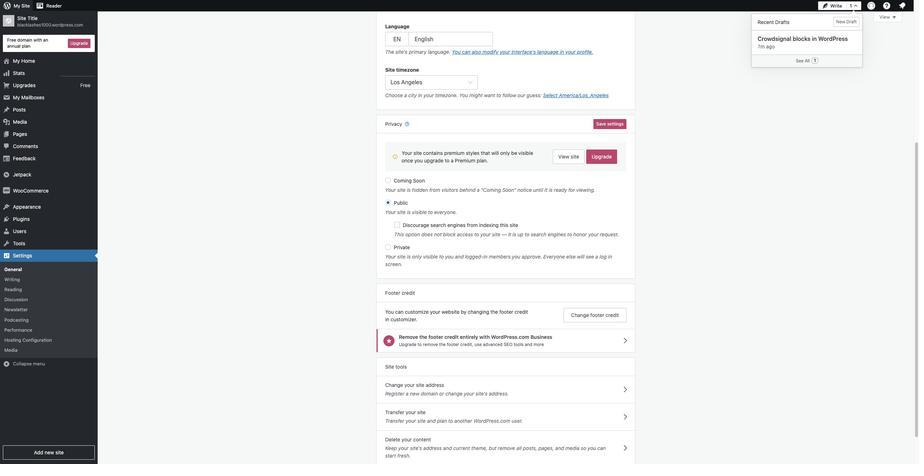 Task type: vqa. For each thing, say whether or not it's contained in the screenshot.
Say
no



Task type: describe. For each thing, give the bounding box(es) containing it.
is for your site is only visible to you and logged-in members you approve. everyone else will see a log in screen.
[[407, 254, 411, 260]]

reading
[[4, 287, 22, 293]]

appearance
[[13, 204, 41, 210]]

to right want
[[497, 92, 501, 99]]

in right city
[[418, 92, 422, 99]]

it inside the discourage search engines from indexing this site this option does not block access to your site — it is up to search engines to honor your request.
[[508, 232, 511, 238]]

everyone
[[543, 254, 565, 260]]

1 vertical spatial engines
[[548, 232, 566, 238]]

up
[[518, 232, 523, 238]]

with inside free domain with an annual plan
[[33, 37, 42, 43]]

your site is hidden from visitors behind a "coming soon" notice until it is ready for viewing.
[[385, 187, 595, 193]]

log
[[600, 254, 607, 260]]

and left media
[[555, 445, 564, 452]]

with inside remove the footer credit entirely with wordpress.com business upgrade to remove the footer credit, use advanced seo tools and more
[[479, 334, 490, 340]]

highest hourly views 0 image
[[61, 72, 95, 76]]

my site
[[14, 3, 30, 9]]

is left ready
[[549, 187, 553, 193]]

footer credit
[[385, 290, 415, 296]]

is for your site is visible to everyone.
[[407, 209, 411, 216]]

discourage
[[403, 222, 429, 228]]

fresh.
[[397, 453, 411, 459]]

choose a city in your timezone. you might want to follow our guess: select america/los_angeles
[[385, 92, 609, 99]]

new draft link
[[833, 17, 860, 27]]

my mailboxes link
[[0, 91, 98, 104]]

to inside remove the footer credit entirely with wordpress.com business upgrade to remove the footer credit, use advanced seo tools and more
[[418, 342, 422, 348]]

woocommerce
[[13, 188, 49, 194]]

our
[[518, 92, 525, 99]]

upgrade for upgrade button
[[70, 40, 88, 46]]

closed image
[[893, 16, 896, 19]]

viewing.
[[576, 187, 595, 193]]

remove inside remove the footer credit entirely with wordpress.com business upgrade to remove the footer credit, use advanced seo tools and more
[[423, 342, 438, 348]]

hosting
[[4, 337, 21, 343]]

group containing your site contains premium styles that will only be visible once you upgrade to a premium plan.
[[385, 142, 626, 270]]

wordpress.com inside remove the footer credit entirely with wordpress.com business upgrade to remove the footer credit, use advanced seo tools and more
[[491, 334, 529, 340]]

2 vertical spatial the
[[439, 342, 446, 348]]

changing
[[468, 309, 489, 315]]

my for my home
[[13, 58, 20, 64]]

approve.
[[522, 254, 542, 260]]

group containing en
[[385, 23, 626, 57]]

only inside the your site is only visible to you and logged-in members you approve. everyone else will see a log in screen.
[[412, 254, 422, 260]]

0 vertical spatial from
[[429, 187, 440, 193]]

en
[[393, 36, 401, 42]]

address inside delete your content keep your site's address and current theme, but remove all posts, pages, and media so you can start fresh.
[[423, 445, 442, 452]]

upgrade
[[424, 158, 443, 164]]

jetpack link
[[0, 169, 98, 181]]

discourage search engines from indexing this site this option does not block access to your site — it is up to search engines to honor your request.
[[394, 222, 619, 238]]

visible inside your site contains premium styles that will only be visible once you upgrade to a premium plan.
[[518, 150, 533, 156]]

site title blacklashes1000.wordpress.com
[[17, 15, 83, 28]]

new
[[836, 19, 845, 24]]

change your site address register a new domain or change your site's address.
[[385, 382, 509, 397]]

group containing site timezone
[[385, 66, 626, 101]]

see all
[[796, 58, 810, 64]]

timezone
[[396, 67, 419, 73]]

—
[[502, 232, 507, 238]]

contains
[[423, 150, 443, 156]]

0 vertical spatial media
[[13, 119, 27, 125]]

change
[[445, 391, 463, 397]]

pages,
[[538, 445, 554, 452]]

coming soon
[[394, 178, 425, 184]]

the site's primary language. you can also modify your interface's language in your profile.
[[385, 49, 593, 55]]

0 vertical spatial it
[[545, 187, 548, 193]]

a right behind
[[477, 187, 480, 193]]

site inside change your site address register a new domain or change your site's address.
[[416, 382, 424, 388]]

your for your site is hidden from visitors behind a "coming soon" notice until it is ready for viewing.
[[385, 187, 396, 193]]

a inside your site contains premium styles that will only be visible once you upgrade to a premium plan.
[[451, 158, 454, 164]]

upgrade button
[[68, 39, 90, 48]]

will inside your site contains premium styles that will only be visible once you upgrade to a premium plan.
[[491, 150, 499, 156]]

that
[[481, 150, 490, 156]]

until
[[533, 187, 543, 193]]

guess:
[[527, 92, 542, 99]]

choose
[[385, 92, 403, 99]]

for
[[568, 187, 575, 193]]

members
[[489, 254, 511, 260]]

timezone.
[[435, 92, 458, 99]]

1 vertical spatial tools
[[395, 364, 407, 370]]

recent
[[758, 19, 774, 25]]

privacy
[[385, 121, 404, 127]]

my mailboxes
[[13, 94, 44, 100]]

posts
[[13, 106, 26, 113]]

follow
[[503, 92, 516, 99]]

and inside remove the footer credit entirely with wordpress.com business upgrade to remove the footer credit, use advanced seo tools and more
[[525, 342, 532, 348]]

pages
[[13, 131, 27, 137]]

site timezone
[[385, 67, 419, 73]]

and inside the your site is only visible to you and logged-in members you approve. everyone else will see a log in screen.
[[455, 254, 464, 260]]

another
[[454, 418, 472, 424]]

my for my site
[[14, 3, 20, 9]]

modify
[[483, 49, 498, 55]]

configuration
[[22, 337, 52, 343]]

view for view
[[880, 14, 890, 20]]

site tools
[[385, 364, 407, 370]]

from inside the discourage search engines from indexing this site this option does not block access to your site — it is up to search engines to honor your request.
[[467, 222, 478, 228]]

site inside the your site is only visible to you and logged-in members you approve. everyone else will see a log in screen.
[[397, 254, 406, 260]]

your site is visible to everyone.
[[385, 209, 457, 216]]

all
[[805, 58, 810, 64]]

access
[[457, 232, 473, 238]]

manage your notifications image
[[898, 1, 907, 10]]

your inside you can customize your website by changing the footer credit in customizer.
[[430, 309, 440, 315]]

not
[[434, 232, 442, 238]]

to inside transfer your site transfer your site and plan to another wordpress.com user.
[[448, 418, 453, 424]]

remove
[[399, 334, 418, 340]]

be
[[511, 150, 517, 156]]

1 horizontal spatial search
[[531, 232, 546, 238]]

transfer your site transfer your site and plan to another wordpress.com user.
[[385, 410, 523, 424]]

to right up
[[525, 232, 529, 238]]

view for view site
[[558, 154, 569, 160]]

write link
[[818, 0, 847, 11]]

you can customize your website by changing the footer credit in customizer.
[[385, 309, 528, 323]]

site's inside change your site address register a new domain or change your site's address.
[[476, 391, 488, 397]]

general
[[4, 267, 22, 272]]

jetpack
[[13, 171, 31, 178]]

to right access
[[474, 232, 479, 238]]

start
[[385, 453, 396, 459]]

footer inside you can customize your website by changing the footer credit in customizer.
[[499, 309, 513, 315]]

performance link
[[0, 325, 98, 335]]

once
[[402, 158, 413, 164]]

america/los_angeles
[[559, 92, 609, 99]]

free for free domain with an annual plan
[[7, 37, 16, 43]]

comments
[[13, 143, 38, 149]]

1 button
[[847, 1, 861, 10]]

keep
[[385, 445, 397, 452]]

tools
[[13, 240, 25, 246]]

you inside your site contains premium styles that will only be visible once you upgrade to a premium plan.
[[414, 158, 423, 164]]

site up title
[[21, 3, 30, 9]]

your for your site is visible to everyone.
[[385, 209, 396, 216]]

indexing
[[479, 222, 499, 228]]

img image for jetpack
[[3, 171, 10, 178]]

my profile image
[[867, 2, 875, 10]]

customize
[[405, 309, 429, 315]]

free for free
[[80, 82, 90, 88]]

a inside the your site is only visible to you and logged-in members you approve. everyone else will see a log in screen.
[[595, 254, 598, 260]]

credit inside change footer credit link
[[606, 312, 619, 319]]

stats link
[[0, 67, 98, 79]]

ready
[[554, 187, 567, 193]]

1 vertical spatial visible
[[412, 209, 427, 216]]

delete
[[385, 437, 400, 443]]

newsletter
[[4, 307, 28, 313]]

does
[[421, 232, 433, 238]]

site inside your site contains premium styles that will only be visible once you upgrade to a premium plan.
[[414, 150, 422, 156]]

domain inside change your site address register a new domain or change your site's address.
[[421, 391, 438, 397]]

wordpress
[[818, 36, 848, 42]]

user.
[[512, 418, 523, 424]]



Task type: locate. For each thing, give the bounding box(es) containing it.
2 vertical spatial site's
[[410, 445, 422, 452]]

from right hidden
[[429, 187, 440, 193]]

0 horizontal spatial upgrade
[[70, 40, 88, 46]]

change for change your site address register a new domain or change your site's address.
[[385, 382, 403, 388]]

discussion
[[4, 297, 28, 303]]

0 vertical spatial with
[[33, 37, 42, 43]]

will inside the your site is only visible to you and logged-in members you approve. everyone else will see a log in screen.
[[577, 254, 585, 260]]

site for site tools
[[385, 364, 394, 370]]

0 horizontal spatial new
[[45, 450, 54, 456]]

the right remove
[[419, 334, 427, 340]]

site's left address.
[[476, 391, 488, 397]]

2 horizontal spatial the
[[491, 309, 498, 315]]

search up not
[[431, 222, 446, 228]]

to inside the your site is only visible to you and logged-in members you approve. everyone else will see a log in screen.
[[439, 254, 444, 260]]

add new site link
[[3, 446, 95, 460]]

you right "language."
[[452, 49, 461, 55]]

credit
[[402, 290, 415, 296], [515, 309, 528, 315], [606, 312, 619, 319], [445, 334, 459, 340]]

pages link
[[0, 128, 98, 140]]

honor
[[573, 232, 587, 238]]

1 inside crowdsignal blocks in wordpress tooltip
[[814, 58, 816, 63]]

appearance link
[[0, 201, 98, 213]]

everyone.
[[434, 209, 457, 216]]

0 horizontal spatial the
[[419, 334, 427, 340]]

settings
[[13, 253, 32, 259]]

1 vertical spatial new
[[45, 450, 54, 456]]

1 vertical spatial the
[[419, 334, 427, 340]]

in right language
[[560, 49, 564, 55]]

new
[[410, 391, 419, 397], [45, 450, 54, 456]]

0 vertical spatial will
[[491, 150, 499, 156]]

1 vertical spatial 1
[[814, 58, 816, 63]]

my
[[14, 3, 20, 9], [13, 58, 20, 64], [13, 94, 20, 100]]

block
[[443, 232, 456, 238]]

1 horizontal spatial engines
[[548, 232, 566, 238]]

website
[[442, 309, 460, 315]]

styles
[[466, 150, 480, 156]]

your inside your site contains premium styles that will only be visible once you upgrade to a premium plan.
[[402, 150, 412, 156]]

you right once
[[414, 158, 423, 164]]

1 horizontal spatial domain
[[421, 391, 438, 397]]

to
[[497, 92, 501, 99], [445, 158, 449, 164], [428, 209, 433, 216], [474, 232, 479, 238], [525, 232, 529, 238], [567, 232, 572, 238], [439, 254, 444, 260], [418, 342, 422, 348], [448, 418, 453, 424]]

0 vertical spatial site's
[[395, 49, 407, 55]]

content
[[413, 437, 431, 443]]

business
[[531, 334, 552, 340]]

annual plan
[[7, 43, 30, 49]]

1 vertical spatial from
[[467, 222, 478, 228]]

credit inside you can customize your website by changing the footer credit in customizer.
[[515, 309, 528, 315]]

address.
[[489, 391, 509, 397]]

drafts
[[775, 19, 789, 25]]

in right blocks
[[812, 36, 817, 42]]

to left everyone.
[[428, 209, 433, 216]]

only down option
[[412, 254, 422, 260]]

feedback link
[[0, 152, 98, 165]]

upgrade inside button
[[70, 40, 88, 46]]

media down hosting
[[4, 348, 18, 353]]

upgrade inside remove the footer credit entirely with wordpress.com business upgrade to remove the footer credit, use advanced seo tools and more
[[399, 342, 416, 348]]

is inside the discourage search engines from indexing this site this option does not block access to your site — it is up to search engines to honor your request.
[[512, 232, 516, 238]]

your for your site contains premium styles that will only be visible once you upgrade to a premium plan.
[[402, 150, 412, 156]]

you can also modify your interface's language in your profile. link
[[452, 49, 593, 55]]

0 horizontal spatial search
[[431, 222, 446, 228]]

site up register
[[385, 364, 394, 370]]

img image inside woocommerce link
[[3, 187, 10, 194]]

0 vertical spatial visible
[[518, 150, 533, 156]]

help image
[[882, 1, 891, 10]]

interface's
[[512, 49, 536, 55]]

visible up 'discourage' at the top left of the page
[[412, 209, 427, 216]]

site's down content
[[410, 445, 422, 452]]

upgrade down save
[[592, 154, 612, 160]]

remove left all
[[498, 445, 515, 452]]

soon
[[413, 178, 425, 184]]

site's inside group
[[395, 49, 407, 55]]

0 vertical spatial change
[[571, 312, 589, 319]]

1 vertical spatial wordpress.com
[[474, 418, 510, 424]]

request.
[[600, 232, 619, 238]]

to left the honor at the right of the page
[[567, 232, 572, 238]]

view left closed icon
[[880, 14, 890, 20]]

1 horizontal spatial free
[[80, 82, 90, 88]]

wordpress.com inside transfer your site transfer your site and plan to another wordpress.com user.
[[474, 418, 510, 424]]

0 horizontal spatial with
[[33, 37, 42, 43]]

1 vertical spatial img image
[[3, 187, 10, 194]]

plugins link
[[0, 213, 98, 225]]

register
[[385, 391, 404, 397]]

upgrade down remove
[[399, 342, 416, 348]]

1 vertical spatial media link
[[0, 345, 98, 356]]

transfer
[[385, 410, 404, 416], [385, 418, 404, 424]]

0 horizontal spatial free
[[7, 37, 16, 43]]

0 horizontal spatial it
[[508, 232, 511, 238]]

0 vertical spatial tools
[[514, 342, 524, 348]]

domain up annual plan
[[17, 37, 32, 43]]

visible inside the your site is only visible to you and logged-in members you approve. everyone else will see a log in screen.
[[423, 254, 438, 260]]

only inside your site contains premium styles that will only be visible once you upgrade to a premium plan.
[[500, 150, 510, 156]]

1 inside popup button
[[850, 3, 852, 8]]

site left title
[[17, 15, 26, 21]]

posts link
[[0, 104, 98, 116]]

in left members on the bottom
[[483, 254, 487, 260]]

to inside your site contains premium styles that will only be visible once you upgrade to a premium plan.
[[445, 158, 449, 164]]

1 vertical spatial remove
[[498, 445, 515, 452]]

is down public
[[407, 209, 411, 216]]

1 vertical spatial view
[[558, 154, 569, 160]]

wordpress.com up the seo
[[491, 334, 529, 340]]

plan.
[[477, 158, 488, 164]]

1 vertical spatial it
[[508, 232, 511, 238]]

0 vertical spatial new
[[410, 391, 419, 397]]

group
[[377, 0, 635, 14], [385, 23, 626, 57], [385, 66, 626, 101], [385, 142, 626, 270]]

0 horizontal spatial from
[[429, 187, 440, 193]]

a right register
[[406, 391, 409, 397]]

upgrade for upgrade link
[[592, 154, 612, 160]]

1 vertical spatial domain
[[421, 391, 438, 397]]

1 horizontal spatial from
[[467, 222, 478, 228]]

1 horizontal spatial 1
[[850, 3, 852, 8]]

my left home
[[13, 58, 20, 64]]

tools inside remove the footer credit entirely with wordpress.com business upgrade to remove the footer credit, use advanced seo tools and more
[[514, 342, 524, 348]]

site for site timezone
[[385, 67, 395, 73]]

media link up the "comments" link
[[0, 116, 98, 128]]

credit inside remove the footer credit entirely with wordpress.com business upgrade to remove the footer credit, use advanced seo tools and more
[[445, 334, 459, 340]]

2 horizontal spatial can
[[598, 445, 606, 452]]

to right 'plan'
[[448, 418, 453, 424]]

mailboxes
[[21, 94, 44, 100]]

public
[[394, 200, 408, 206]]

new right 'add'
[[45, 450, 54, 456]]

your inside the your site is only visible to you and logged-in members you approve. everyone else will see a log in screen.
[[385, 254, 396, 260]]

you down 'block' on the left of page
[[445, 254, 454, 260]]

also
[[472, 49, 481, 55]]

to down remove
[[418, 342, 422, 348]]

1 horizontal spatial site's
[[410, 445, 422, 452]]

tools up register
[[395, 364, 407, 370]]

is down private
[[407, 254, 411, 260]]

you left approve.
[[512, 254, 520, 260]]

0 vertical spatial can
[[462, 49, 470, 55]]

see
[[796, 58, 804, 64]]

1 vertical spatial my
[[13, 58, 20, 64]]

transfer up the delete
[[385, 418, 404, 424]]

img image left woocommerce
[[3, 187, 10, 194]]

title
[[27, 15, 38, 21]]

1 horizontal spatial will
[[577, 254, 585, 260]]

0 vertical spatial wordpress.com
[[491, 334, 529, 340]]

private
[[394, 245, 410, 251]]

1 right the all
[[814, 58, 816, 63]]

but
[[489, 445, 497, 452]]

1 vertical spatial with
[[479, 334, 490, 340]]

1 vertical spatial you
[[459, 92, 468, 99]]

0 vertical spatial engines
[[447, 222, 466, 228]]

upgrade
[[70, 40, 88, 46], [592, 154, 612, 160], [399, 342, 416, 348]]

engines up 'block' on the left of page
[[447, 222, 466, 228]]

an
[[43, 37, 48, 43]]

1 vertical spatial site's
[[476, 391, 488, 397]]

you inside delete your content keep your site's address and current theme, but remove all posts, pages, and media so you can start fresh.
[[588, 445, 596, 452]]

wordpress.com left user.
[[474, 418, 510, 424]]

address inside change your site address register a new domain or change your site's address.
[[426, 382, 444, 388]]

can right so
[[598, 445, 606, 452]]

site's right the
[[395, 49, 407, 55]]

change footer credit
[[571, 312, 619, 319]]

1 vertical spatial only
[[412, 254, 422, 260]]

remove down customize
[[423, 342, 438, 348]]

0 vertical spatial only
[[500, 150, 510, 156]]

upgrade inside group
[[592, 154, 612, 160]]

upgrade link
[[586, 150, 617, 164]]

you right so
[[588, 445, 596, 452]]

1 vertical spatial search
[[531, 232, 546, 238]]

can inside you can customize your website by changing the footer credit in customizer.
[[395, 309, 404, 315]]

new right register
[[410, 391, 419, 397]]

write
[[830, 3, 842, 9]]

is for your site is hidden from visitors behind a "coming soon" notice until it is ready for viewing.
[[407, 187, 411, 193]]

add new site
[[34, 450, 64, 456]]

media up pages
[[13, 119, 27, 125]]

1 right write
[[850, 3, 852, 8]]

2 transfer from the top
[[385, 418, 404, 424]]

crowdsignal
[[758, 36, 791, 42]]

site inside site title blacklashes1000.wordpress.com
[[17, 15, 26, 21]]

want
[[484, 92, 495, 99]]

view inside 'button'
[[880, 14, 890, 20]]

0 horizontal spatial 1
[[814, 58, 816, 63]]

save settings button
[[593, 119, 626, 129]]

1
[[850, 3, 852, 8], [814, 58, 816, 63]]

domain left or
[[421, 391, 438, 397]]

will right that
[[491, 150, 499, 156]]

and left logged-
[[455, 254, 464, 260]]

media link
[[0, 116, 98, 128], [0, 345, 98, 356]]

img image for woocommerce
[[3, 187, 10, 194]]

0 horizontal spatial will
[[491, 150, 499, 156]]

site's inside delete your content keep your site's address and current theme, but remove all posts, pages, and media so you can start fresh.
[[410, 445, 422, 452]]

in inside crowdsignal blocks in wordpress 7m ago
[[812, 36, 817, 42]]

2 media link from the top
[[0, 345, 98, 356]]

can inside delete your content keep your site's address and current theme, but remove all posts, pages, and media so you can start fresh.
[[598, 445, 606, 452]]

is left up
[[512, 232, 516, 238]]

None radio
[[385, 245, 391, 250]]

0 vertical spatial you
[[452, 49, 461, 55]]

your site contains premium styles that will only be visible once you upgrade to a premium plan.
[[402, 150, 533, 164]]

0 vertical spatial address
[[426, 382, 444, 388]]

and left the current
[[443, 445, 452, 452]]

1 horizontal spatial only
[[500, 150, 510, 156]]

0 horizontal spatial engines
[[447, 222, 466, 228]]

blacklashes1000.wordpress.com
[[17, 22, 83, 28]]

1 horizontal spatial view
[[880, 14, 890, 20]]

the left the 'credit,'
[[439, 342, 446, 348]]

with up use
[[479, 334, 490, 340]]

site for site title blacklashes1000.wordpress.com
[[17, 15, 26, 21]]

address up or
[[426, 382, 444, 388]]

settings
[[607, 121, 624, 127]]

2 vertical spatial you
[[385, 309, 394, 315]]

2 img image from the top
[[3, 187, 10, 194]]

view up ready
[[558, 154, 569, 160]]

your
[[500, 49, 510, 55], [565, 49, 576, 55], [424, 92, 434, 99], [480, 232, 491, 238], [588, 232, 599, 238], [430, 309, 440, 315], [404, 382, 415, 388], [464, 391, 474, 397], [406, 410, 416, 416], [406, 418, 416, 424], [402, 437, 412, 443], [398, 445, 409, 452]]

logged-
[[465, 254, 483, 260]]

use
[[474, 342, 482, 348]]

english
[[415, 36, 433, 42]]

tools right the seo
[[514, 342, 524, 348]]

0 horizontal spatial view
[[558, 154, 569, 160]]

with
[[33, 37, 42, 43], [479, 334, 490, 340]]

2 vertical spatial can
[[598, 445, 606, 452]]

your up the screen. in the left bottom of the page
[[385, 254, 396, 260]]

0 horizontal spatial change
[[385, 382, 403, 388]]

my inside my home link
[[13, 58, 20, 64]]

the right changing
[[491, 309, 498, 315]]

my for my mailboxes
[[13, 94, 20, 100]]

2 vertical spatial upgrade
[[399, 342, 416, 348]]

your up once
[[402, 150, 412, 156]]

a left log
[[595, 254, 598, 260]]

in right log
[[608, 254, 612, 260]]

1 horizontal spatial can
[[462, 49, 470, 55]]

change for change footer credit
[[571, 312, 589, 319]]

a inside change your site address register a new domain or change your site's address.
[[406, 391, 409, 397]]

new inside add new site link
[[45, 450, 54, 456]]

0 vertical spatial img image
[[3, 171, 10, 178]]

and left 'plan'
[[427, 418, 436, 424]]

plan
[[437, 418, 447, 424]]

with left an
[[33, 37, 42, 43]]

0 vertical spatial 1
[[850, 3, 852, 8]]

my inside my mailboxes link
[[13, 94, 20, 100]]

visible right be
[[518, 150, 533, 156]]

your down public
[[385, 209, 396, 216]]

1 vertical spatial can
[[395, 309, 404, 315]]

you up the in customizer.
[[385, 309, 394, 315]]

address down content
[[423, 445, 442, 452]]

search
[[431, 222, 446, 228], [531, 232, 546, 238]]

remove inside delete your content keep your site's address and current theme, but remove all posts, pages, and media so you can start fresh.
[[498, 445, 515, 452]]

1 vertical spatial change
[[385, 382, 403, 388]]

is
[[407, 187, 411, 193], [549, 187, 553, 193], [407, 209, 411, 216], [512, 232, 516, 238], [407, 254, 411, 260]]

can inside group
[[462, 49, 470, 55]]

free down highest hourly views 0 image
[[80, 82, 90, 88]]

ago
[[766, 44, 775, 50]]

1 media link from the top
[[0, 116, 98, 128]]

0 horizontal spatial site's
[[395, 49, 407, 55]]

seo
[[504, 342, 512, 348]]

1 horizontal spatial remove
[[498, 445, 515, 452]]

1 vertical spatial will
[[577, 254, 585, 260]]

img image
[[3, 171, 10, 178], [3, 187, 10, 194]]

menu
[[33, 361, 45, 367]]

all
[[516, 445, 522, 452]]

and left more
[[525, 342, 532, 348]]

visible down does
[[423, 254, 438, 260]]

is inside the your site is only visible to you and logged-in members you approve. everyone else will see a log in screen.
[[407, 254, 411, 260]]

city
[[408, 92, 417, 99]]

your for your site is only visible to you and logged-in members you approve. everyone else will see a log in screen.
[[385, 254, 396, 260]]

general link
[[0, 264, 98, 275]]

1 vertical spatial transfer
[[385, 418, 404, 424]]

language
[[385, 23, 410, 29]]

change inside change your site address register a new domain or change your site's address.
[[385, 382, 403, 388]]

1 horizontal spatial with
[[479, 334, 490, 340]]

tools
[[514, 342, 524, 348], [395, 364, 407, 370]]

stats
[[13, 70, 25, 76]]

1 vertical spatial upgrade
[[592, 154, 612, 160]]

1 vertical spatial address
[[423, 445, 442, 452]]

0 vertical spatial transfer
[[385, 410, 404, 416]]

my left reader link at the left of the page
[[14, 3, 20, 9]]

the inside you can customize your website by changing the footer credit in customizer.
[[491, 309, 498, 315]]

can left the also
[[462, 49, 470, 55]]

more
[[534, 342, 544, 348]]

a left city
[[404, 92, 407, 99]]

1 horizontal spatial new
[[410, 391, 419, 397]]

coming
[[394, 178, 412, 184]]

None checkbox
[[394, 222, 400, 228]]

you inside you can customize your website by changing the footer credit in customizer.
[[385, 309, 394, 315]]

remove
[[423, 342, 438, 348], [498, 445, 515, 452]]

2 vertical spatial visible
[[423, 254, 438, 260]]

0 vertical spatial the
[[491, 309, 498, 315]]

free domain with an annual plan
[[7, 37, 48, 49]]

0 horizontal spatial only
[[412, 254, 422, 260]]

0 vertical spatial my
[[14, 3, 20, 9]]

1 horizontal spatial change
[[571, 312, 589, 319]]

you left might
[[459, 92, 468, 99]]

can up the in customizer.
[[395, 309, 404, 315]]

and inside transfer your site transfer your site and plan to another wordpress.com user.
[[427, 418, 436, 424]]

my site link
[[0, 0, 33, 11]]

0 horizontal spatial tools
[[395, 364, 407, 370]]

2 vertical spatial my
[[13, 94, 20, 100]]

1 transfer from the top
[[385, 410, 404, 416]]

img image inside jetpack link
[[3, 171, 10, 178]]

performance
[[4, 327, 32, 333]]

a down premium
[[451, 158, 454, 164]]

select
[[543, 92, 558, 99]]

0 horizontal spatial domain
[[17, 37, 32, 43]]

tools link
[[0, 238, 98, 250]]

to down premium
[[445, 158, 449, 164]]

1 vertical spatial media
[[4, 348, 18, 353]]

domain inside free domain with an annual plan
[[17, 37, 32, 43]]

only left be
[[500, 150, 510, 156]]

2 horizontal spatial site's
[[476, 391, 488, 397]]

img image left jetpack
[[3, 171, 10, 178]]

change
[[571, 312, 589, 319], [385, 382, 403, 388]]

0 horizontal spatial remove
[[423, 342, 438, 348]]

is down coming soon
[[407, 187, 411, 193]]

1 horizontal spatial it
[[545, 187, 548, 193]]

to down not
[[439, 254, 444, 260]]

media link up 'collapse menu' "link"
[[0, 345, 98, 356]]

1 img image from the top
[[3, 171, 10, 178]]

1 horizontal spatial tools
[[514, 342, 524, 348]]

it right —
[[508, 232, 511, 238]]

0 vertical spatial view
[[880, 14, 890, 20]]

None radio
[[385, 178, 391, 184], [385, 200, 391, 206], [385, 178, 391, 184], [385, 200, 391, 206]]

woocommerce link
[[0, 185, 98, 197]]

0 vertical spatial search
[[431, 222, 446, 228]]

blocks
[[793, 36, 811, 42]]

free inside free domain with an annual plan
[[7, 37, 16, 43]]

0 vertical spatial media link
[[0, 116, 98, 128]]

0 vertical spatial free
[[7, 37, 16, 43]]

crowdsignal blocks in wordpress tooltip
[[748, 10, 863, 68]]

search right up
[[531, 232, 546, 238]]

0 vertical spatial remove
[[423, 342, 438, 348]]

your down coming
[[385, 187, 396, 193]]

from up access
[[467, 222, 478, 228]]

it right until
[[545, 187, 548, 193]]

media
[[565, 445, 580, 452]]

my up the posts at the top left of page
[[13, 94, 20, 100]]

new inside change your site address register a new domain or change your site's address.
[[410, 391, 419, 397]]

free up annual plan
[[7, 37, 16, 43]]

upgrade up highest hourly views 0 image
[[70, 40, 88, 46]]

media
[[13, 119, 27, 125], [4, 348, 18, 353]]

engines up everyone
[[548, 232, 566, 238]]

7m
[[758, 44, 765, 50]]

transfer down register
[[385, 410, 404, 416]]

settings link
[[0, 250, 98, 262]]

1 horizontal spatial the
[[439, 342, 446, 348]]

0 vertical spatial upgrade
[[70, 40, 88, 46]]



